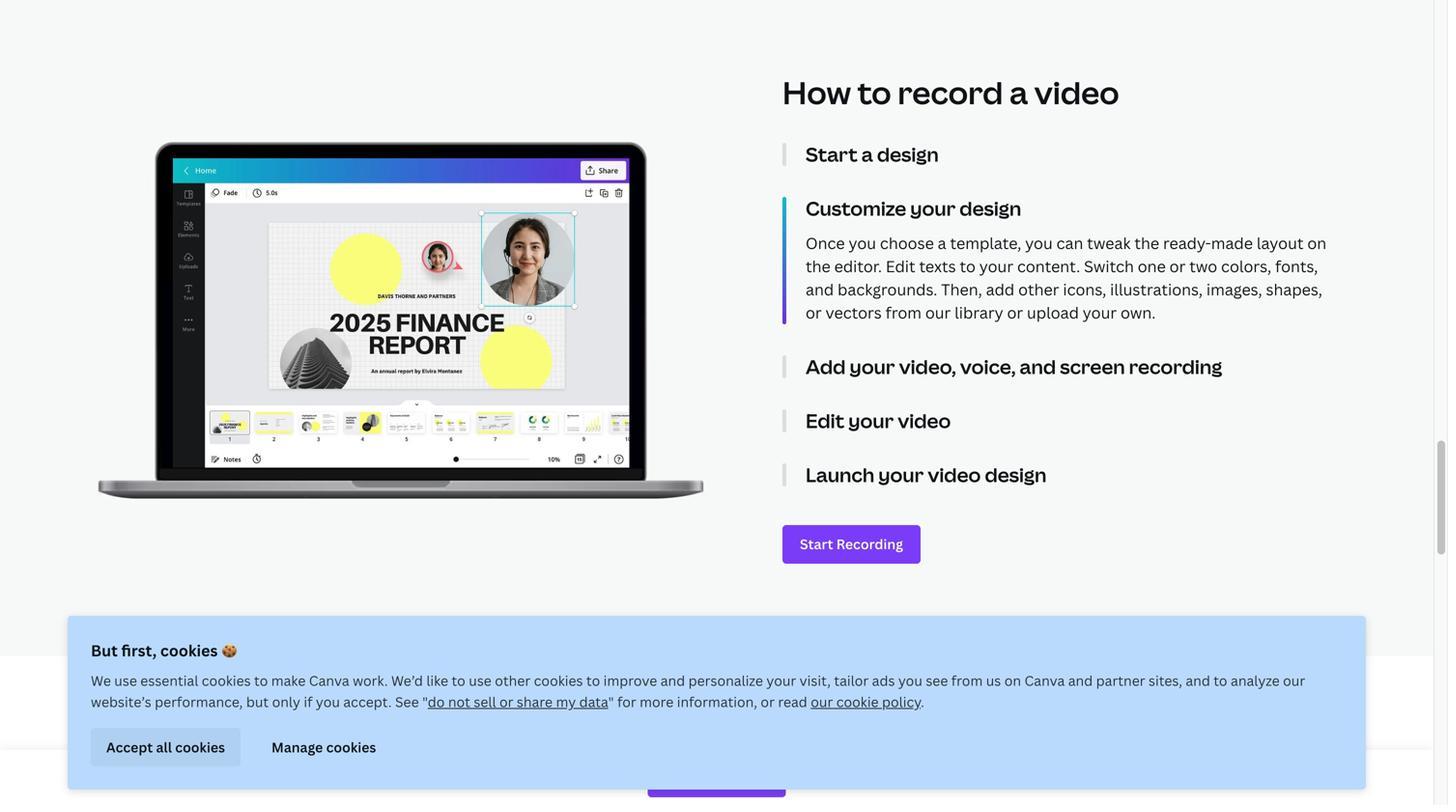 Task type: vqa. For each thing, say whether or not it's contained in the screenshot.
'Design' corresponding to Customize your design
yes



Task type: locate. For each thing, give the bounding box(es) containing it.
fonts,
[[1275, 256, 1318, 277]]

" right 'see' on the bottom left
[[422, 693, 428, 712]]

the up one
[[1134, 233, 1159, 253]]

our inside we use essential cookies to make canva work. we'd like to use other cookies to improve and personalize your visit, tailor ads you see from us on canva and partner sites, and to analyze our website's performance, but only if you accept. see "
[[1283, 672, 1305, 690]]

0 horizontal spatial from
[[886, 302, 922, 323]]

to inside "once you choose a template, you can tweak the ready-made layout on the editor. edit texts to your content. switch one or two colors, fonts, and backgrounds. then, add other icons, illustrations, images, shapes, or vectors from our library or upload your own."
[[960, 256, 976, 277]]

or down add
[[1007, 302, 1023, 323]]

your
[[910, 195, 956, 222], [979, 256, 1013, 277], [1083, 302, 1117, 323], [850, 353, 895, 380], [848, 408, 894, 434], [878, 462, 924, 488], [766, 672, 796, 690], [974, 775, 1004, 794], [1119, 775, 1149, 794], [746, 796, 775, 806]]

do not sell or share my data " for more information, or read our cookie policy .
[[428, 693, 924, 712]]

and up do not sell or share my data " for more information, or read our cookie policy .
[[661, 672, 685, 690]]

to left improve in the left of the page
[[586, 672, 600, 690]]

firstly, double-check the data and privacy settings on your laptop or mac. is your webcam and microphone in good condition? is your browser or desktop app allowed to access them for recording? set it up, then create 
[[623, 775, 1335, 806]]

it
[[1213, 796, 1222, 806]]

other inside "once you choose a template, you can tweak the ready-made layout on the editor. edit texts to your content. switch one or two colors, fonts, and backgrounds. then, add other icons, illustrations, images, shapes, or vectors from our library or upload your own."
[[1018, 279, 1059, 300]]

recording
[[1129, 353, 1222, 380]]

0 vertical spatial our
[[925, 302, 951, 323]]

webcam
[[1152, 775, 1207, 794]]

you
[[849, 233, 876, 253], [1025, 233, 1053, 253], [898, 672, 923, 690], [316, 693, 340, 712]]

a inside "once you choose a template, you can tweak the ready-made layout on the editor. edit texts to your content. switch one or two colors, fonts, and backgrounds. then, add other icons, illustrations, images, shapes, or vectors from our library or upload your own."
[[938, 233, 946, 253]]

1 horizontal spatial on
[[1004, 672, 1021, 690]]

1 vertical spatial our
[[1283, 672, 1305, 690]]

your up choose
[[910, 195, 956, 222]]

or left read
[[761, 693, 775, 712]]

0 horizontal spatial other
[[495, 672, 531, 690]]

edit down add
[[806, 408, 845, 434]]

your down check
[[746, 796, 775, 806]]

policy
[[882, 693, 921, 712]]

partner
[[1096, 672, 1145, 690]]

to left access
[[991, 796, 1005, 806]]

a up texts
[[938, 233, 946, 253]]

video up launch your video design
[[898, 408, 951, 434]]

0 vertical spatial on
[[1307, 233, 1327, 253]]

own.
[[1121, 302, 1156, 323]]

use up sell
[[469, 672, 492, 690]]

recording?
[[1115, 796, 1185, 806]]

sell
[[474, 693, 496, 712]]

a for record
[[1010, 71, 1028, 113]]

2 horizontal spatial on
[[1307, 233, 1327, 253]]

0 horizontal spatial data
[[579, 693, 608, 712]]

and right "sites,"
[[1186, 672, 1210, 690]]

on inside firstly, double-check the data and privacy settings on your laptop or mac. is your webcam and microphone in good condition? is your browser or desktop app allowed to access them for recording? set it up, then create
[[954, 775, 971, 794]]

mac.
[[1071, 775, 1102, 794]]

2 vertical spatial our
[[811, 693, 833, 712]]

1 horizontal spatial our
[[925, 302, 951, 323]]

and up "browser"
[[820, 775, 844, 794]]

0 horizontal spatial edit
[[806, 408, 845, 434]]

made
[[1211, 233, 1253, 253]]

0 vertical spatial video
[[1034, 71, 1119, 113]]

and up vectors at the right top of page
[[806, 279, 834, 300]]

editor.
[[834, 256, 882, 277]]

other inside we use essential cookies to make canva work. we'd like to use other cookies to improve and personalize your visit, tailor ads you see from us on canva and partner sites, and to analyze our website's performance, but only if you accept. see "
[[495, 672, 531, 690]]

template,
[[950, 233, 1021, 253]]

on
[[1307, 233, 1327, 253], [1004, 672, 1021, 690], [954, 775, 971, 794]]

1 horizontal spatial a
[[938, 233, 946, 253]]

0 horizontal spatial for
[[617, 693, 636, 712]]

then
[[1249, 796, 1279, 806]]

0 vertical spatial is
[[1105, 775, 1116, 794]]

1 vertical spatial for
[[1093, 796, 1112, 806]]

1 vertical spatial video
[[898, 408, 951, 434]]

design
[[877, 141, 939, 168], [960, 195, 1021, 222], [985, 462, 1047, 488]]

library
[[955, 302, 1003, 323]]

1 vertical spatial data
[[787, 775, 817, 794]]

cookies down the accept. on the left
[[326, 738, 376, 757]]

the right check
[[762, 775, 784, 794]]

🍪
[[221, 641, 237, 661]]

for down mac.
[[1093, 796, 1112, 806]]

to inside firstly, double-check the data and privacy settings on your laptop or mac. is your webcam and microphone in good condition? is your browser or desktop app allowed to access them for recording? set it up, then create
[[991, 796, 1005, 806]]

canva
[[309, 672, 349, 690], [1025, 672, 1065, 690]]

1 horizontal spatial use
[[469, 672, 492, 690]]

0 horizontal spatial the
[[762, 775, 784, 794]]

on right us
[[1004, 672, 1021, 690]]

1 vertical spatial on
[[1004, 672, 1021, 690]]

can
[[1057, 233, 1083, 253]]

1 horizontal spatial other
[[1018, 279, 1059, 300]]

accept all cookies button
[[91, 728, 241, 767]]

data right my
[[579, 693, 608, 712]]

but
[[246, 693, 269, 712]]

our down visit, at the right of the page
[[811, 693, 833, 712]]

other down content.
[[1018, 279, 1059, 300]]

data
[[579, 693, 608, 712], [787, 775, 817, 794]]

video up start a design dropdown button
[[1034, 71, 1119, 113]]

edit
[[886, 256, 915, 277], [806, 408, 845, 434]]

to up but
[[254, 672, 268, 690]]

0 horizontal spatial on
[[954, 775, 971, 794]]

canva right us
[[1025, 672, 1065, 690]]

your inside we use essential cookies to make canva work. we'd like to use other cookies to improve and personalize your visit, tailor ads you see from us on canva and partner sites, and to analyze our website's performance, but only if you accept. see "
[[766, 672, 796, 690]]

" inside we use essential cookies to make canva work. we'd like to use other cookies to improve and personalize your visit, tailor ads you see from us on canva and partner sites, and to analyze our website's performance, but only if you accept. see "
[[422, 693, 428, 712]]

switch
[[1084, 256, 1134, 277]]

how to record yourself image
[[173, 158, 629, 469]]

a right record
[[1010, 71, 1028, 113]]

and left partner
[[1068, 672, 1093, 690]]

0 vertical spatial data
[[579, 693, 608, 712]]

video for launch your video design
[[928, 462, 981, 488]]

other up do not sell or share my data link on the bottom left of the page
[[495, 672, 531, 690]]

cookies up essential
[[160, 641, 218, 661]]

1 vertical spatial edit
[[806, 408, 845, 434]]

0 horizontal spatial is
[[732, 796, 742, 806]]

we
[[91, 672, 111, 690]]

1 horizontal spatial edit
[[886, 256, 915, 277]]

ready-
[[1163, 233, 1211, 253]]

other
[[1018, 279, 1059, 300], [495, 672, 531, 690]]

or down privacy
[[835, 796, 850, 806]]

and up the it
[[1210, 775, 1235, 794]]

2 vertical spatial a
[[938, 233, 946, 253]]

video
[[1034, 71, 1119, 113], [898, 408, 951, 434], [928, 462, 981, 488]]

on up allowed
[[954, 775, 971, 794]]

1 horizontal spatial the
[[806, 256, 831, 277]]

set
[[1188, 796, 1210, 806]]

0 vertical spatial a
[[1010, 71, 1028, 113]]

then,
[[941, 279, 982, 300]]

on up fonts,
[[1307, 233, 1327, 253]]

how to record a video
[[783, 71, 1119, 113]]

a right start
[[862, 141, 873, 168]]

canva up if
[[309, 672, 349, 690]]

you up content.
[[1025, 233, 1053, 253]]

1 vertical spatial from
[[951, 672, 983, 690]]

app
[[909, 796, 934, 806]]

data inside firstly, double-check the data and privacy settings on your laptop or mac. is your webcam and microphone in good condition? is your browser or desktop app allowed to access them for recording? set it up, then create
[[787, 775, 817, 794]]

from down 'backgrounds.'
[[886, 302, 922, 323]]

not
[[448, 693, 470, 712]]

two
[[1189, 256, 1217, 277]]

laptop
[[1007, 775, 1050, 794]]

is right mac.
[[1105, 775, 1116, 794]]

the
[[1134, 233, 1159, 253], [806, 256, 831, 277], [762, 775, 784, 794]]

0 vertical spatial edit
[[886, 256, 915, 277]]

1 horizontal spatial for
[[1093, 796, 1112, 806]]

read
[[778, 693, 807, 712]]

1 horizontal spatial from
[[951, 672, 983, 690]]

1 use from the left
[[114, 672, 137, 690]]

1 vertical spatial design
[[960, 195, 1021, 222]]

access
[[1008, 796, 1052, 806]]

our right 'analyze' at the right bottom
[[1283, 672, 1305, 690]]

design up template,
[[960, 195, 1021, 222]]

2 vertical spatial video
[[928, 462, 981, 488]]

the down once
[[806, 256, 831, 277]]

edit your video button
[[806, 408, 1337, 434]]

your up add
[[979, 256, 1013, 277]]

from left us
[[951, 672, 983, 690]]

see
[[395, 693, 419, 712]]

to up then,
[[960, 256, 976, 277]]

0 horizontal spatial "
[[422, 693, 428, 712]]

1 vertical spatial other
[[495, 672, 531, 690]]

use up website's
[[114, 672, 137, 690]]

use
[[114, 672, 137, 690], [469, 672, 492, 690]]

1 vertical spatial the
[[806, 256, 831, 277]]

2 horizontal spatial a
[[1010, 71, 1028, 113]]

for down improve in the left of the page
[[617, 693, 636, 712]]

cookies
[[160, 641, 218, 661], [202, 672, 251, 690], [534, 672, 583, 690], [175, 738, 225, 757], [326, 738, 376, 757]]

1 " from the left
[[422, 693, 428, 712]]

or up them
[[1053, 775, 1068, 794]]

record
[[898, 71, 1003, 113]]

choose
[[880, 233, 934, 253]]

data up "browser"
[[787, 775, 817, 794]]

2 vertical spatial on
[[954, 775, 971, 794]]

edit down choose
[[886, 256, 915, 277]]

2 horizontal spatial the
[[1134, 233, 1159, 253]]

1 horizontal spatial canva
[[1025, 672, 1065, 690]]

create
[[1283, 796, 1324, 806]]

0 vertical spatial other
[[1018, 279, 1059, 300]]

design down edit your video dropdown button
[[985, 462, 1047, 488]]

1 horizontal spatial "
[[608, 693, 614, 712]]

your up read
[[766, 672, 796, 690]]

you right if
[[316, 693, 340, 712]]

1 vertical spatial is
[[732, 796, 742, 806]]

2 vertical spatial the
[[762, 775, 784, 794]]

2 horizontal spatial our
[[1283, 672, 1305, 690]]

0 vertical spatial from
[[886, 302, 922, 323]]

our down then,
[[925, 302, 951, 323]]

0 horizontal spatial a
[[862, 141, 873, 168]]

"
[[422, 693, 428, 712], [608, 693, 614, 712]]

tailor
[[834, 672, 869, 690]]

" down improve in the left of the page
[[608, 693, 614, 712]]

is down check
[[732, 796, 742, 806]]

video down edit your video
[[928, 462, 981, 488]]

in
[[1320, 775, 1332, 794]]

0 horizontal spatial canva
[[309, 672, 349, 690]]

your up allowed
[[974, 775, 1004, 794]]

allowed
[[937, 796, 988, 806]]

0 horizontal spatial use
[[114, 672, 137, 690]]

0 vertical spatial design
[[877, 141, 939, 168]]

1 horizontal spatial is
[[1105, 775, 1116, 794]]

cookies right all
[[175, 738, 225, 757]]

you up policy
[[898, 672, 923, 690]]

1 vertical spatial a
[[862, 141, 873, 168]]

1 horizontal spatial data
[[787, 775, 817, 794]]

design up the customize your design
[[877, 141, 939, 168]]

more
[[640, 693, 674, 712]]

edit your video
[[806, 408, 951, 434]]

2 " from the left
[[608, 693, 614, 712]]

tweak
[[1087, 233, 1131, 253]]

2 canva from the left
[[1025, 672, 1065, 690]]

is
[[1105, 775, 1116, 794], [732, 796, 742, 806]]

once you choose a template, you can tweak the ready-made layout on the editor. edit texts to your content. switch one or two colors, fonts, and backgrounds. then, add other icons, illustrations, images, shapes, or vectors from our library or upload your own.
[[806, 233, 1327, 323]]

how
[[783, 71, 851, 113]]



Task type: describe. For each thing, give the bounding box(es) containing it.
texts
[[919, 256, 956, 277]]

browser
[[779, 796, 832, 806]]

cookie
[[836, 693, 879, 712]]

questions
[[97, 756, 253, 798]]

cookies inside accept all cookies button
[[175, 738, 225, 757]]

on inside we use essential cookies to make canva work. we'd like to use other cookies to improve and personalize your visit, tailor ads you see from us on canva and partner sites, and to analyze our website's performance, but only if you accept. see "
[[1004, 672, 1021, 690]]

but
[[91, 641, 118, 661]]

up,
[[1226, 796, 1246, 806]]

cookies down the 🍪
[[202, 672, 251, 690]]

to right how
[[857, 71, 891, 113]]

shapes,
[[1266, 279, 1322, 300]]

video for edit your video
[[898, 408, 951, 434]]

0 horizontal spatial our
[[811, 693, 833, 712]]

manage cookies
[[271, 738, 376, 757]]

launch your video design button
[[806, 462, 1337, 488]]

manage
[[271, 738, 323, 757]]

screen
[[1060, 353, 1125, 380]]

but first, cookies 🍪
[[91, 641, 237, 661]]

the inside firstly, double-check the data and privacy settings on your laptop or mac. is your webcam and microphone in good condition? is your browser or desktop app allowed to access them for recording? set it up, then create
[[762, 775, 784, 794]]

start
[[806, 141, 858, 168]]

images,
[[1207, 279, 1262, 300]]

2 use from the left
[[469, 672, 492, 690]]

add your video, voice, and screen recording
[[806, 353, 1222, 380]]

you up editor.
[[849, 233, 876, 253]]

video,
[[899, 353, 956, 380]]

from inside we use essential cookies to make canva work. we'd like to use other cookies to improve and personalize your visit, tailor ads you see from us on canva and partner sites, and to analyze our website's performance, but only if you accept. see "
[[951, 672, 983, 690]]

on inside "once you choose a template, you can tweak the ready-made layout on the editor. edit texts to your content. switch one or two colors, fonts, and backgrounds. then, add other icons, illustrations, images, shapes, or vectors from our library or upload your own."
[[1307, 233, 1327, 253]]

check
[[721, 775, 759, 794]]

start a design button
[[806, 141, 1337, 168]]

my
[[556, 693, 576, 712]]

start a design
[[806, 141, 939, 168]]

1 canva from the left
[[309, 672, 349, 690]]

your down icons, on the top right
[[1083, 302, 1117, 323]]

vectors
[[826, 302, 882, 323]]

to right like
[[452, 672, 466, 690]]

our cookie policy link
[[811, 693, 921, 712]]

sites,
[[1149, 672, 1182, 690]]

0 vertical spatial for
[[617, 693, 636, 712]]

2 vertical spatial design
[[985, 462, 1047, 488]]

to left 'analyze' at the right bottom
[[1214, 672, 1227, 690]]

our inside "once you choose a template, you can tweak the ready-made layout on the editor. edit texts to your content. switch one or two colors, fonts, and backgrounds. then, add other icons, illustrations, images, shapes, or vectors from our library or upload your own."
[[925, 302, 951, 323]]

first,
[[121, 641, 157, 661]]

them
[[1055, 796, 1090, 806]]

add
[[986, 279, 1015, 300]]

we'd
[[391, 672, 423, 690]]

settings
[[899, 775, 951, 794]]

desktop
[[853, 796, 905, 806]]

see
[[926, 672, 948, 690]]

0 vertical spatial the
[[1134, 233, 1159, 253]]

or left vectors at the right top of page
[[806, 302, 822, 323]]

we use essential cookies to make canva work. we'd like to use other cookies to improve and personalize your visit, tailor ads you see from us on canva and partner sites, and to analyze our website's performance, but only if you accept. see "
[[91, 672, 1305, 712]]

information,
[[677, 693, 757, 712]]

frequently
[[97, 718, 266, 760]]

add
[[806, 353, 846, 380]]

.
[[921, 693, 924, 712]]

your down edit your video
[[878, 462, 924, 488]]

customize your design button
[[806, 195, 1337, 222]]

edit inside "once you choose a template, you can tweak the ready-made layout on the editor. edit texts to your content. switch one or two colors, fonts, and backgrounds. then, add other icons, illustrations, images, shapes, or vectors from our library or upload your own."
[[886, 256, 915, 277]]

us
[[986, 672, 1001, 690]]

your up recording?
[[1119, 775, 1149, 794]]

accept
[[106, 738, 153, 757]]

icons,
[[1063, 279, 1106, 300]]

frequently asked questions
[[97, 718, 366, 798]]

from inside "once you choose a template, you can tweak the ready-made layout on the editor. edit texts to your content. switch one or two colors, fonts, and backgrounds. then, add other icons, illustrations, images, shapes, or vectors from our library or upload your own."
[[886, 302, 922, 323]]

privacy
[[848, 775, 896, 794]]

improve
[[603, 672, 657, 690]]

upload
[[1027, 302, 1079, 323]]

asked
[[272, 718, 366, 760]]

performance,
[[155, 693, 243, 712]]

a for choose
[[938, 233, 946, 253]]

your right add
[[850, 353, 895, 380]]

cookies inside manage cookies button
[[326, 738, 376, 757]]

content.
[[1017, 256, 1080, 277]]

illustrations,
[[1110, 279, 1203, 300]]

analyze
[[1231, 672, 1280, 690]]

and inside "once you choose a template, you can tweak the ready-made layout on the editor. edit texts to your content. switch one or two colors, fonts, and backgrounds. then, add other icons, illustrations, images, shapes, or vectors from our library or upload your own."
[[806, 279, 834, 300]]

ads
[[872, 672, 895, 690]]

work.
[[353, 672, 388, 690]]

design for start a design
[[877, 141, 939, 168]]

personalize
[[688, 672, 763, 690]]

for inside firstly, double-check the data and privacy settings on your laptop or mac. is your webcam and microphone in good condition? is your browser or desktop app allowed to access them for recording? set it up, then create
[[1093, 796, 1112, 806]]

good
[[623, 796, 656, 806]]

make
[[271, 672, 306, 690]]

and right "voice,"
[[1020, 353, 1056, 380]]

firstly,
[[623, 775, 667, 794]]

add your video, voice, and screen recording button
[[806, 353, 1337, 380]]

condition?
[[659, 796, 728, 806]]

voice,
[[960, 353, 1016, 380]]

do
[[428, 693, 445, 712]]

your up launch
[[848, 408, 894, 434]]

or down ready-
[[1170, 256, 1186, 277]]

share
[[517, 693, 553, 712]]

design for customize your design
[[960, 195, 1021, 222]]

backgrounds.
[[838, 279, 938, 300]]

launch
[[806, 462, 875, 488]]

only
[[272, 693, 300, 712]]

cookies up my
[[534, 672, 583, 690]]

customize
[[806, 195, 906, 222]]

colors,
[[1221, 256, 1272, 277]]

all
[[156, 738, 172, 757]]

accept.
[[343, 693, 392, 712]]

essential
[[140, 672, 198, 690]]

visit,
[[800, 672, 831, 690]]

launch your video design
[[806, 462, 1047, 488]]

accept all cookies
[[106, 738, 225, 757]]

double-
[[670, 775, 721, 794]]

or right sell
[[499, 693, 513, 712]]

customize your design
[[806, 195, 1021, 222]]

if
[[304, 693, 313, 712]]



